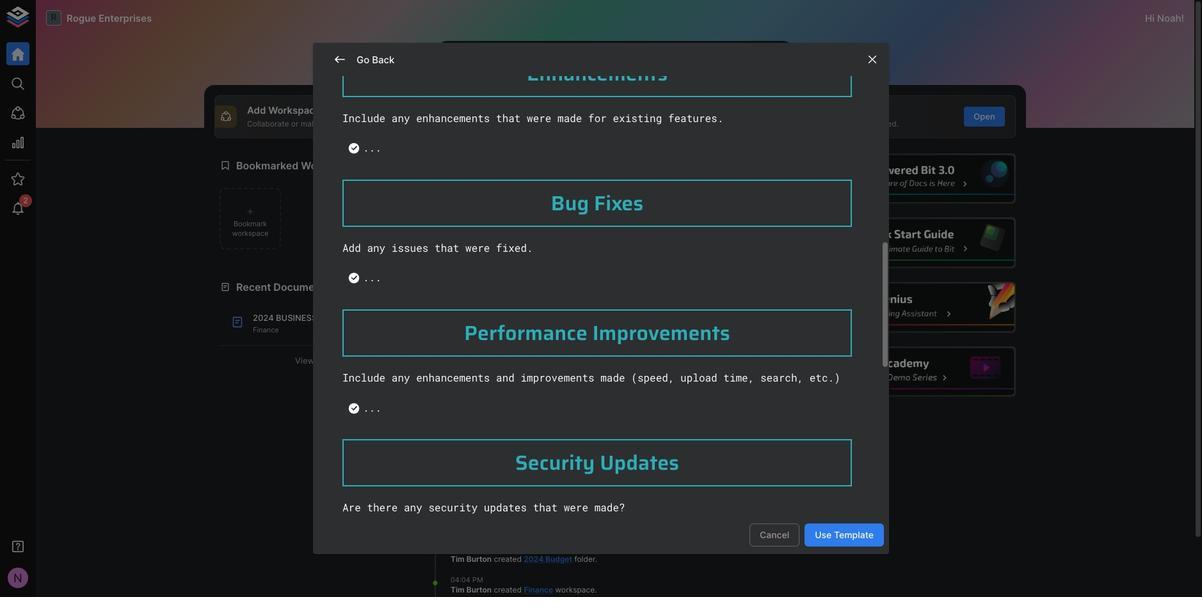 Task type: vqa. For each thing, say whether or not it's contained in the screenshot.


Task type: locate. For each thing, give the bounding box(es) containing it.
pm up noah lott created
[[471, 337, 482, 346]]

1 enhancements from the top
[[416, 111, 490, 125]]

tim
[[451, 430, 465, 440], [451, 513, 465, 523], [451, 555, 465, 564], [451, 586, 465, 595]]

enhancements
[[416, 111, 490, 125], [416, 371, 490, 385]]

finance link
[[524, 586, 553, 595]]

include up checked icon
[[342, 371, 385, 385]]

marketing
[[451, 441, 488, 450]]

documents inside 2024 tax documents
[[451, 482, 493, 492]]

2 horizontal spatial workspace
[[555, 586, 595, 595]]

1 ... from the top
[[363, 141, 381, 154]]

today
[[430, 311, 454, 321]]

add for add workspace collaborate or make it private.
[[247, 104, 266, 116]]

or
[[291, 119, 299, 129], [603, 119, 610, 129]]

made left doc
[[558, 111, 582, 125]]

plan up '04:12'
[[451, 358, 471, 367]]

that down tax
[[533, 501, 558, 515]]

any left add button
[[392, 111, 410, 125]]

business for 2024 business plan finance
[[276, 313, 317, 323]]

1 04:07 from the top
[[451, 503, 470, 512]]

2024 inside 2024 business plan finance
[[253, 313, 274, 323]]

4 burton from the top
[[466, 586, 492, 595]]

0 vertical spatial that
[[496, 111, 521, 125]]

recent
[[236, 281, 271, 294]]

0 horizontal spatial plan
[[319, 313, 342, 323]]

are
[[342, 501, 361, 515]]

2 vertical spatial that
[[533, 501, 558, 515]]

0 horizontal spatial made
[[558, 111, 582, 125]]

04:04
[[451, 576, 470, 585]]

2 vertical spatial ...
[[363, 401, 381, 415]]

for
[[588, 111, 607, 125]]

0 horizontal spatial or
[[291, 119, 299, 129]]

business for 2024 business plan
[[541, 347, 579, 356]]

were left made?
[[564, 501, 588, 515]]

view all
[[295, 356, 327, 366]]

plan inside 2024 business plan finance
[[319, 313, 342, 323]]

folder
[[495, 482, 516, 492], [574, 555, 595, 564]]

budget
[[545, 555, 572, 564]]

. right budget
[[595, 555, 597, 564]]

pm
[[471, 337, 482, 346], [471, 379, 482, 388], [472, 503, 482, 512], [472, 545, 482, 554], [472, 576, 483, 585]]

.
[[510, 358, 512, 367], [552, 441, 554, 450], [516, 482, 518, 492], [595, 555, 597, 564], [595, 586, 597, 595]]

created inside 04:07 pm tim burton created 2024 budget folder .
[[494, 555, 522, 564]]

that right "issues"
[[435, 241, 459, 255]]

include for include any enhancements that were made for existing features.
[[342, 111, 385, 125]]

noah down improvements
[[519, 388, 538, 398]]

. inside tim burton added noah lott to marketing team workspace .
[[552, 441, 554, 450]]

1 vertical spatial finance
[[524, 586, 553, 595]]

and
[[838, 119, 851, 129], [496, 371, 515, 385]]

documents
[[273, 281, 330, 294], [451, 482, 493, 492]]

2024
[[253, 313, 274, 323], [519, 347, 539, 356], [524, 472, 543, 481], [524, 513, 543, 523], [524, 555, 543, 564]]

2024 budget link
[[524, 555, 572, 564]]

workspace inside tim burton added noah lott to marketing team workspace .
[[513, 441, 552, 450]]

were left type
[[527, 111, 551, 125]]

any inside create document create any type of doc or wiki.
[[544, 119, 557, 129]]

1 horizontal spatial business
[[541, 347, 579, 356]]

lott inside tim burton added noah lott to marketing team workspace .
[[541, 430, 555, 440]]

2 include from the top
[[342, 371, 385, 385]]

add workspace collaborate or make it private.
[[247, 104, 356, 129]]

lott down improvements
[[541, 388, 555, 398]]

2 vertical spatial were
[[564, 501, 588, 515]]

and down document .
[[496, 371, 515, 385]]

2024 inside 2024 business plan
[[519, 347, 539, 356]]

0 horizontal spatial finance
[[253, 326, 279, 334]]

documents up 04:07 pm at left
[[451, 482, 493, 492]]

burton
[[466, 430, 492, 440], [466, 513, 492, 523], [466, 555, 492, 564], [466, 586, 492, 595]]

performance
[[464, 317, 587, 349]]

1 horizontal spatial were
[[527, 111, 551, 125]]

tax
[[545, 472, 559, 481]]

documents up 2024 business plan finance
[[273, 281, 330, 294]]

pm inside 04:07 pm tim burton created 2024 budget folder .
[[472, 545, 482, 554]]

. up tax
[[552, 441, 554, 450]]

hi
[[1145, 12, 1155, 24]]

1 burton from the top
[[466, 430, 492, 440]]

business inside 2024 business plan finance
[[276, 313, 317, 323]]

1 horizontal spatial workspace
[[513, 441, 552, 450]]

folder up updates in the left bottom of the page
[[495, 482, 516, 492]]

. right finance link
[[595, 586, 597, 595]]

1 vertical spatial enhancements
[[416, 371, 490, 385]]

1 vertical spatial were
[[465, 241, 490, 255]]

04:07 down cash
[[451, 545, 470, 554]]

create for create faster and get inspired.
[[788, 119, 812, 129]]

business
[[276, 313, 317, 323], [541, 347, 579, 356]]

. up updates in the left bottom of the page
[[516, 482, 518, 492]]

0 horizontal spatial were
[[465, 241, 490, 255]]

rogue enterprises
[[67, 12, 152, 24]]

tim up 04:04
[[451, 555, 465, 564]]

04:07 up cash
[[451, 503, 470, 512]]

2 04:07 from the top
[[451, 545, 470, 554]]

3 ... from the top
[[363, 401, 381, 415]]

1 vertical spatial workspace
[[513, 441, 552, 450]]

document
[[551, 104, 599, 116]]

0 horizontal spatial workspace
[[232, 229, 268, 238]]

0 vertical spatial business
[[276, 313, 317, 323]]

workspace down 'added'
[[513, 441, 552, 450]]

1 tim from the top
[[451, 430, 465, 440]]

there
[[367, 501, 398, 515]]

(speed,
[[631, 371, 674, 385]]

pm right 04:04
[[472, 576, 483, 585]]

!
[[1181, 12, 1184, 24]]

2024 inside 04:07 pm tim burton created 2024 budget folder .
[[524, 555, 543, 564]]

04:07 inside 04:07 pm tim burton created 2024 budget folder .
[[451, 545, 470, 554]]

0 vertical spatial enhancements
[[416, 111, 490, 125]]

made left '(speed,' at right bottom
[[601, 371, 625, 385]]

2 enhancements from the top
[[416, 371, 490, 385]]

1 vertical spatial documents
[[451, 482, 493, 492]]

... for first checked image
[[363, 141, 381, 154]]

2024 inside 2024 quarterly cash flow
[[524, 513, 543, 523]]

0 vertical spatial finance
[[253, 326, 279, 334]]

any for include any enhancements and improvements made (speed, upload time, search, etc.)
[[392, 371, 410, 385]]

or inside create document create any type of doc or wiki.
[[603, 119, 610, 129]]

2 horizontal spatial add
[[435, 111, 451, 122]]

1 vertical spatial folder
[[574, 555, 595, 564]]

finance down 2024 budget link
[[524, 586, 553, 595]]

2024 business plan link
[[451, 347, 579, 367]]

1 horizontal spatial made
[[601, 371, 625, 385]]

security
[[515, 447, 595, 479]]

that
[[496, 111, 521, 125], [435, 241, 459, 255], [533, 501, 558, 515]]

1 horizontal spatial and
[[838, 119, 851, 129]]

or down the workspace
[[291, 119, 299, 129]]

plan up the all on the left bottom of the page
[[319, 313, 342, 323]]

04:07
[[451, 503, 470, 512], [451, 545, 470, 554]]

1 vertical spatial plan
[[451, 358, 471, 367]]

1 horizontal spatial documents
[[451, 482, 493, 492]]

upload
[[680, 371, 717, 385]]

2024 tax documents link
[[451, 472, 559, 492]]

created inside the 04:04 pm tim burton created finance workspace .
[[494, 586, 522, 595]]

4 help image from the top
[[823, 347, 1016, 398]]

pm up tim burton created
[[472, 503, 482, 512]]

view
[[295, 356, 314, 366]]

2 horizontal spatial that
[[533, 501, 558, 515]]

tim burton created
[[451, 513, 524, 523]]

add any issues that were fixed.
[[342, 241, 533, 255]]

created
[[489, 347, 517, 356], [492, 472, 524, 481], [494, 513, 522, 523], [494, 555, 522, 564], [494, 586, 522, 595]]

business down recent documents
[[276, 313, 317, 323]]

include right it
[[342, 111, 385, 125]]

0 horizontal spatial folder
[[495, 482, 516, 492]]

back
[[372, 54, 395, 66]]

0 vertical spatial plan
[[319, 313, 342, 323]]

finance inside the 04:04 pm tim burton created finance workspace .
[[524, 586, 553, 595]]

plan
[[319, 313, 342, 323], [451, 358, 471, 367]]

2 vertical spatial lott
[[541, 430, 555, 440]]

1 horizontal spatial plan
[[451, 358, 471, 367]]

2024 for 2024 tax documents
[[524, 472, 543, 481]]

flow
[[472, 524, 489, 534]]

made for were
[[558, 111, 582, 125]]

tim up the marketing
[[451, 430, 465, 440]]

create for create
[[701, 111, 727, 122]]

create inside create button
[[701, 111, 727, 122]]

1 vertical spatial ...
[[363, 271, 381, 284]]

0 vertical spatial include
[[342, 111, 385, 125]]

2 ... from the top
[[363, 271, 381, 284]]

1 vertical spatial business
[[541, 347, 579, 356]]

1 vertical spatial and
[[496, 371, 515, 385]]

1 include from the top
[[342, 111, 385, 125]]

burton inside the 04:04 pm tim burton created finance workspace .
[[466, 586, 492, 595]]

1 horizontal spatial finance
[[524, 586, 553, 595]]

0 horizontal spatial and
[[496, 371, 515, 385]]

3 burton from the top
[[466, 555, 492, 564]]

any left '04:12'
[[392, 371, 410, 385]]

burton up flow
[[466, 513, 492, 523]]

tim burton added noah lott to marketing team workspace .
[[451, 430, 564, 450]]

add inside add button
[[435, 111, 451, 122]]

2024 for 2024 quarterly cash flow
[[524, 513, 543, 523]]

pm inside the 04:04 pm tim burton created finance workspace .
[[472, 576, 483, 585]]

collaborate
[[247, 119, 289, 129]]

1 vertical spatial that
[[435, 241, 459, 255]]

4 tim from the top
[[451, 586, 465, 595]]

bookmarked workspaces
[[236, 159, 362, 172]]

were left fixed. at the top left of page
[[465, 241, 490, 255]]

lott
[[472, 347, 487, 356], [541, 388, 555, 398], [541, 430, 555, 440]]

bookmarked
[[236, 159, 298, 172]]

any left type
[[544, 119, 557, 129]]

type
[[559, 119, 575, 129]]

lott inside 04:12 pm noah lott
[[541, 388, 555, 398]]

2024 for 2024 business plan
[[519, 347, 539, 356]]

1 horizontal spatial add
[[342, 241, 361, 255]]

add inside 'add workspace collaborate or make it private.'
[[247, 104, 266, 116]]

3 tim from the top
[[451, 555, 465, 564]]

and left get
[[838, 119, 851, 129]]

1 horizontal spatial that
[[496, 111, 521, 125]]

0 vertical spatial were
[[527, 111, 551, 125]]

2 or from the left
[[603, 119, 610, 129]]

or inside 'add workspace collaborate or make it private.'
[[291, 119, 299, 129]]

enhancements for that
[[416, 111, 490, 125]]

lott up document
[[472, 347, 487, 356]]

1 horizontal spatial folder
[[574, 555, 595, 564]]

faster
[[815, 119, 836, 129]]

made for improvements
[[601, 371, 625, 385]]

made
[[558, 111, 582, 125], [601, 371, 625, 385]]

0 vertical spatial checked image
[[348, 142, 360, 155]]

0 vertical spatial 04:07
[[451, 503, 470, 512]]

pm inside 04:12 pm noah lott
[[471, 379, 482, 388]]

business up improvements
[[541, 347, 579, 356]]

1 vertical spatial made
[[601, 371, 625, 385]]

to
[[557, 430, 564, 440]]

0 horizontal spatial add
[[247, 104, 266, 116]]

security
[[428, 501, 478, 515]]

2024 business plan finance
[[253, 313, 342, 334]]

2024 inside 2024 tax documents
[[524, 472, 543, 481]]

tim inside tim burton added noah lott to marketing team workspace .
[[451, 430, 465, 440]]

burton inside tim burton added noah lott to marketing team workspace .
[[466, 430, 492, 440]]

0 vertical spatial workspace
[[232, 229, 268, 238]]

pm down flow
[[472, 545, 482, 554]]

burton inside 04:07 pm tim burton created 2024 budget folder .
[[466, 555, 492, 564]]

any for add any issues that were fixed.
[[367, 241, 385, 255]]

business inside 2024 business plan
[[541, 347, 579, 356]]

0 horizontal spatial that
[[435, 241, 459, 255]]

and inside go back dialog
[[496, 371, 515, 385]]

finance down recent
[[253, 326, 279, 334]]

pm right '04:12'
[[471, 379, 482, 388]]

0 vertical spatial ...
[[363, 141, 381, 154]]

noah
[[1157, 12, 1181, 24], [451, 347, 470, 356], [519, 388, 538, 398], [519, 430, 538, 440]]

all
[[317, 356, 327, 366]]

. up 04:12 pm noah lott at the left
[[510, 358, 512, 367]]

that left type
[[496, 111, 521, 125]]

workspace inside 'bookmark workspace' button
[[232, 229, 268, 238]]

n button
[[4, 565, 32, 593]]

pm for 04:07 pm tim burton created 2024 budget folder .
[[472, 545, 482, 554]]

noah right hi
[[1157, 12, 1181, 24]]

1 vertical spatial checked image
[[348, 272, 360, 285]]

1 horizontal spatial or
[[603, 119, 610, 129]]

noah right 'added'
[[519, 430, 538, 440]]

0 horizontal spatial documents
[[273, 281, 330, 294]]

add inside go back dialog
[[342, 241, 361, 255]]

tim down 04:04
[[451, 586, 465, 595]]

lott left to
[[541, 430, 555, 440]]

folder right budget
[[574, 555, 595, 564]]

0 vertical spatial made
[[558, 111, 582, 125]]

2 checked image from the top
[[348, 272, 360, 285]]

plan inside 2024 business plan
[[451, 358, 471, 367]]

burton down 04:04
[[466, 586, 492, 595]]

or right doc
[[603, 119, 610, 129]]

any right the there
[[404, 501, 422, 515]]

1 vertical spatial 04:07
[[451, 545, 470, 554]]

workspace down budget
[[555, 586, 595, 595]]

burton up 04:04
[[466, 555, 492, 564]]

1 or from the left
[[291, 119, 299, 129]]

burton up marketing team link
[[466, 430, 492, 440]]

1 help image from the top
[[823, 153, 1016, 204]]

...
[[363, 141, 381, 154], [363, 271, 381, 284], [363, 401, 381, 415]]

04:07 for 04:07 pm
[[451, 503, 470, 512]]

finance inside 2024 business plan finance
[[253, 326, 279, 334]]

were
[[527, 111, 551, 125], [465, 241, 490, 255], [564, 501, 588, 515]]

2 horizontal spatial were
[[564, 501, 588, 515]]

workspace down "bookmark"
[[232, 229, 268, 238]]

create for create document create any type of doc or wiki.
[[518, 104, 549, 116]]

1 vertical spatial include
[[342, 371, 385, 385]]

1 vertical spatial lott
[[541, 388, 555, 398]]

checked image
[[348, 142, 360, 155], [348, 272, 360, 285]]

2 vertical spatial workspace
[[555, 586, 595, 595]]

0 vertical spatial documents
[[273, 281, 330, 294]]

help image
[[823, 153, 1016, 204], [823, 218, 1016, 269], [823, 282, 1016, 333], [823, 347, 1016, 398]]

tim up cash
[[451, 513, 465, 523]]

workspace
[[232, 229, 268, 238], [513, 441, 552, 450], [555, 586, 595, 595]]

any left "issues"
[[367, 241, 385, 255]]

0 horizontal spatial business
[[276, 313, 317, 323]]



Task type: describe. For each thing, give the bounding box(es) containing it.
document .
[[473, 358, 512, 367]]

04:13 pm
[[451, 337, 482, 346]]

2024 quarterly cash flow link
[[451, 513, 581, 534]]

go
[[357, 54, 369, 66]]

get
[[854, 119, 866, 129]]

issues
[[392, 241, 428, 255]]

recent documents
[[236, 281, 330, 294]]

rogue
[[67, 12, 96, 24]]

workspace
[[268, 104, 321, 116]]

improvements
[[593, 317, 730, 349]]

pm for 04:07 pm
[[472, 503, 482, 512]]

2024 business plan
[[451, 347, 579, 367]]

enhancements
[[527, 57, 668, 89]]

cancel
[[760, 530, 789, 541]]

bookmark workspace button
[[220, 188, 281, 250]]

doc
[[587, 119, 601, 129]]

. inside the 04:04 pm tim burton created finance workspace .
[[595, 586, 597, 595]]

use template button
[[805, 524, 884, 547]]

updates
[[484, 501, 527, 515]]

create faster and get inspired.
[[788, 119, 899, 129]]

make
[[301, 119, 320, 129]]

existing
[[613, 111, 662, 125]]

bug fixes
[[551, 187, 643, 219]]

inspired.
[[868, 119, 899, 129]]

noah inside tim burton added noah lott to marketing team workspace .
[[519, 430, 538, 440]]

cancel button
[[749, 524, 800, 547]]

open button
[[964, 107, 1005, 127]]

view all button
[[220, 351, 402, 371]]

etc.)
[[809, 371, 840, 385]]

cash
[[451, 524, 470, 534]]

pm for 04:04 pm tim burton created finance workspace .
[[472, 576, 483, 585]]

improvements
[[521, 371, 594, 385]]

document
[[473, 358, 510, 367]]

any for include any enhancements that were made for existing features.
[[392, 111, 410, 125]]

that for issues
[[435, 241, 459, 255]]

features.
[[668, 111, 723, 125]]

fixes
[[594, 187, 643, 219]]

add for add any issues that were fixed.
[[342, 241, 361, 255]]

r
[[51, 12, 57, 22]]

performance improvements
[[464, 317, 730, 349]]

added
[[494, 430, 517, 440]]

include for include any enhancements and improvements made (speed, upload time, search, etc.)
[[342, 371, 385, 385]]

noah down "04:13"
[[451, 347, 470, 356]]

0 vertical spatial and
[[838, 119, 851, 129]]

2024 for 2024 business plan finance
[[253, 313, 274, 323]]

noah inside 04:12 pm noah lott
[[519, 388, 538, 398]]

fixed.
[[496, 241, 533, 255]]

create button
[[693, 107, 734, 127]]

marketing team link
[[451, 441, 510, 450]]

2024 quarterly cash flow
[[451, 513, 581, 534]]

search,
[[760, 371, 803, 385]]

are there any security updates that were made?
[[342, 501, 625, 515]]

2 burton from the top
[[466, 513, 492, 523]]

wiki.
[[612, 119, 629, 129]]

0 vertical spatial lott
[[472, 347, 487, 356]]

updates
[[600, 447, 679, 479]]

use template
[[815, 530, 874, 541]]

2 tim from the top
[[451, 513, 465, 523]]

workspaces
[[301, 159, 362, 172]]

team
[[490, 441, 510, 450]]

were for made
[[527, 111, 551, 125]]

bookmark
[[234, 219, 267, 228]]

04:12 pm noah lott
[[451, 379, 555, 398]]

made?
[[594, 501, 625, 515]]

... for checked icon
[[363, 401, 381, 415]]

noah lott created
[[451, 347, 519, 356]]

3 help image from the top
[[823, 282, 1016, 333]]

1 checked image from the top
[[348, 142, 360, 155]]

plan for 2024 business plan
[[451, 358, 471, 367]]

bookmark workspace
[[232, 219, 268, 238]]

pm for 04:13 pm
[[471, 337, 482, 346]]

bug
[[551, 187, 589, 219]]

. inside 04:07 pm tim burton created 2024 budget folder .
[[595, 555, 597, 564]]

folder inside 04:07 pm tim burton created 2024 budget folder .
[[574, 555, 595, 564]]

go back
[[357, 54, 395, 66]]

time,
[[723, 371, 754, 385]]

pm for 04:12 pm noah lott
[[471, 379, 482, 388]]

that for enhancements
[[496, 111, 521, 125]]

0 vertical spatial folder
[[495, 482, 516, 492]]

security updates
[[515, 447, 679, 479]]

template
[[834, 530, 874, 541]]

tim inside 04:07 pm tim burton created 2024 budget folder .
[[451, 555, 465, 564]]

04:07 pm
[[451, 503, 482, 512]]

workspace inside the 04:04 pm tim burton created finance workspace .
[[555, 586, 595, 595]]

use
[[815, 530, 832, 541]]

quarterly
[[545, 513, 581, 523]]

of
[[578, 119, 585, 129]]

folder .
[[493, 482, 518, 492]]

include any enhancements and improvements made (speed, upload time, search, etc.)
[[342, 371, 840, 385]]

n
[[14, 571, 22, 586]]

add button
[[423, 107, 464, 127]]

go back dialog
[[313, 43, 889, 555]]

add for add
[[435, 111, 451, 122]]

enhancements for and
[[416, 371, 490, 385]]

... for 1st checked image from the bottom of the go back dialog
[[363, 271, 381, 284]]

2 help image from the top
[[823, 218, 1016, 269]]

checked image
[[348, 402, 360, 415]]

2024 tax documents
[[451, 472, 559, 492]]

private.
[[329, 119, 356, 129]]

04:04 pm tim burton created finance workspace .
[[451, 576, 597, 595]]

tim inside the 04:04 pm tim burton created finance workspace .
[[451, 586, 465, 595]]

04:07 pm tim burton created 2024 budget folder .
[[451, 545, 597, 564]]

include any enhancements that were made for existing features.
[[342, 111, 723, 125]]

it
[[322, 119, 327, 129]]

04:07 for 04:07 pm tim burton created 2024 budget folder .
[[451, 545, 470, 554]]

04:13
[[451, 337, 469, 346]]

were for fixed.
[[465, 241, 490, 255]]

plan for 2024 business plan finance
[[319, 313, 342, 323]]



